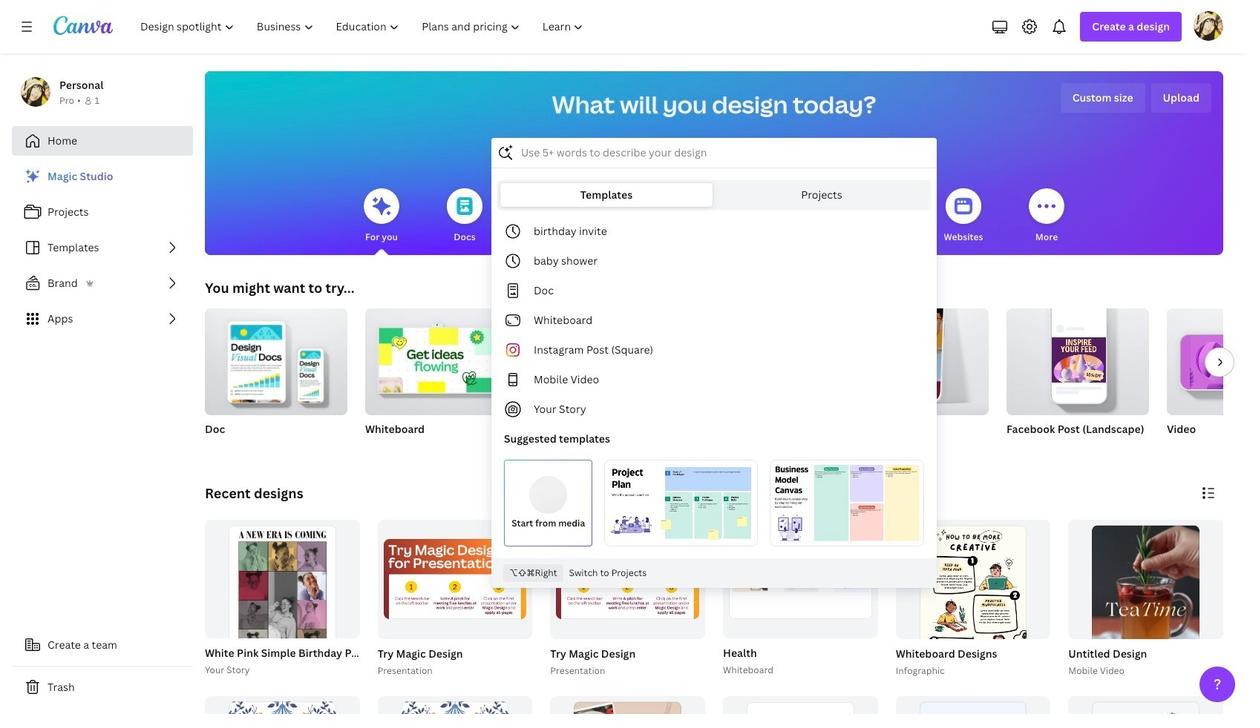 Task type: vqa. For each thing, say whether or not it's contained in the screenshot.
Pain Point Five
no



Task type: describe. For each thing, give the bounding box(es) containing it.
edit a copy of the business model canvas planning whiteboard in purple green modern professional style template image
[[770, 460, 924, 547]]

Search search field
[[521, 139, 907, 167]]

uploaded media image
[[529, 477, 567, 514]]

edit a copy of the project plan planning whiteboard in blue purple modern professional style template image
[[605, 460, 758, 547]]



Task type: locate. For each thing, give the bounding box(es) containing it.
top level navigation element
[[131, 12, 596, 42]]

list box
[[492, 217, 936, 553]]

stephanie aranda image
[[1194, 11, 1223, 41]]

group
[[846, 300, 989, 456], [846, 300, 989, 416], [205, 303, 347, 456], [205, 303, 347, 416], [365, 303, 508, 456], [365, 303, 508, 416], [1007, 303, 1149, 456], [1007, 303, 1149, 416], [526, 309, 668, 456], [686, 309, 828, 416], [686, 309, 828, 416], [1167, 309, 1247, 456], [1167, 309, 1247, 416], [202, 520, 507, 715], [205, 520, 360, 715], [375, 520, 532, 679], [378, 520, 532, 639], [547, 520, 705, 679], [720, 520, 878, 679], [893, 520, 1051, 715], [896, 520, 1051, 715], [1065, 520, 1223, 715], [1068, 520, 1223, 715], [205, 697, 360, 715], [378, 697, 532, 715], [550, 697, 705, 715], [723, 697, 878, 715], [896, 697, 1051, 715], [1068, 697, 1223, 715]]

None search field
[[491, 138, 937, 589]]

list
[[12, 162, 193, 334]]



